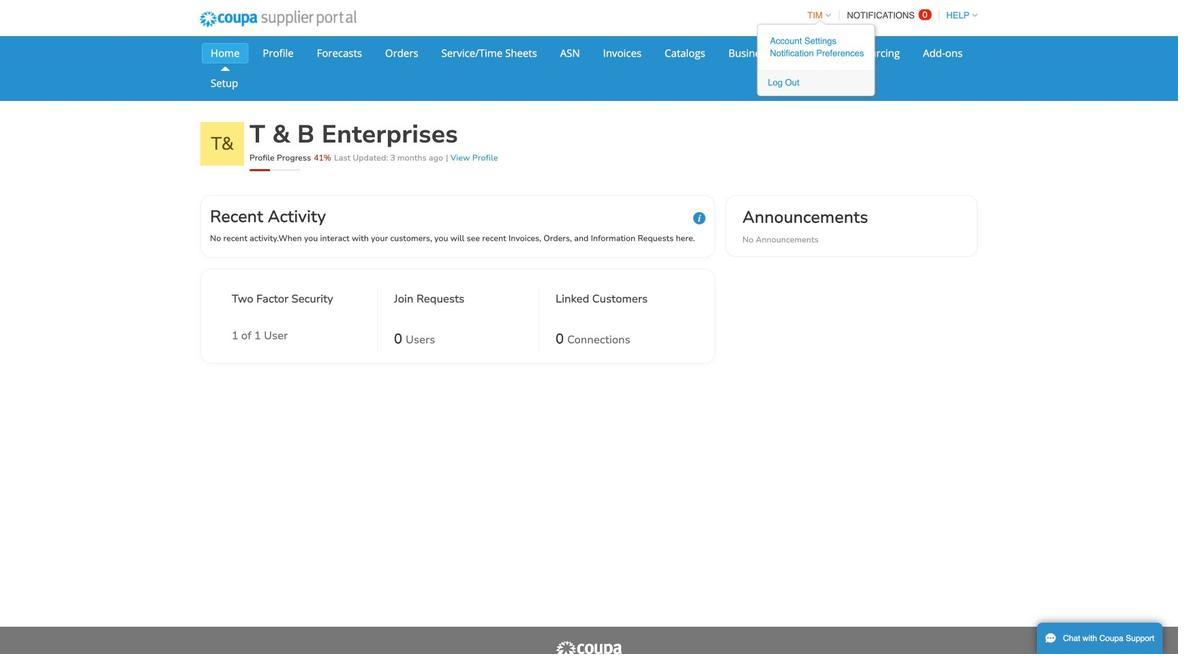 Task type: locate. For each thing, give the bounding box(es) containing it.
navigation
[[757, 2, 978, 96]]

additional information image
[[694, 212, 706, 224]]

coupa supplier portal image
[[190, 2, 366, 36], [555, 641, 623, 654]]

1 horizontal spatial coupa supplier portal image
[[555, 641, 623, 654]]

0 vertical spatial coupa supplier portal image
[[190, 2, 366, 36]]



Task type: vqa. For each thing, say whether or not it's contained in the screenshot.
the Coupa Supplier Portal image to the bottom
yes



Task type: describe. For each thing, give the bounding box(es) containing it.
t& image
[[201, 122, 244, 166]]

0 horizontal spatial coupa supplier portal image
[[190, 2, 366, 36]]

1 vertical spatial coupa supplier portal image
[[555, 641, 623, 654]]



